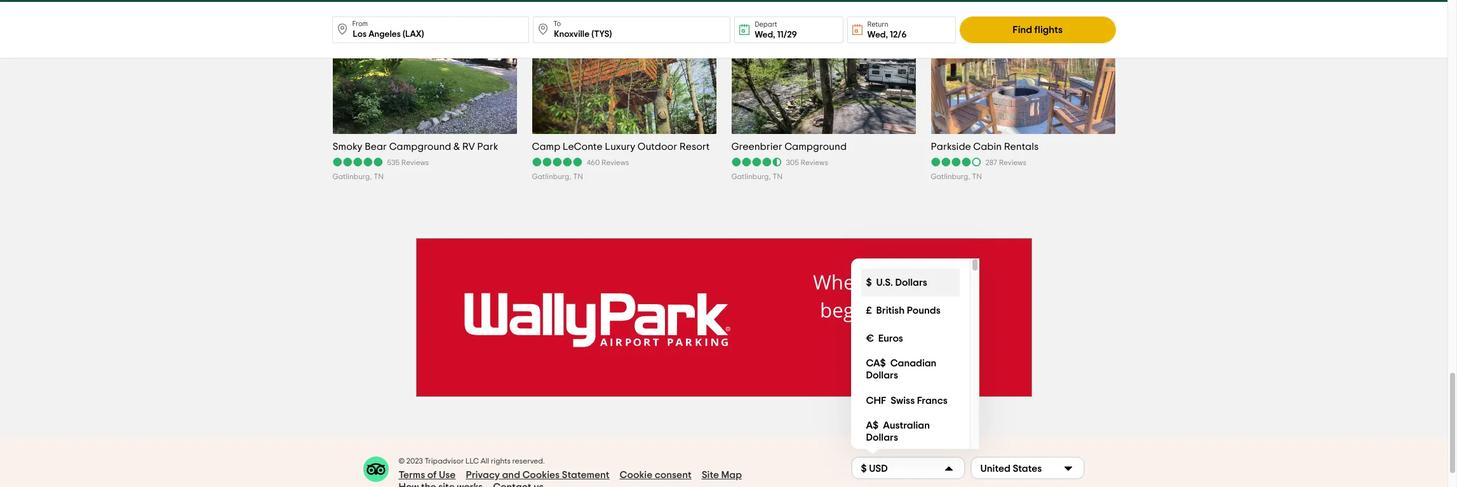 Task type: locate. For each thing, give the bounding box(es) containing it.
camp leconte luxury outdoor resort link
[[532, 140, 716, 153]]

City or Airport text field
[[533, 17, 731, 43]]

tn down greenbrier campground
[[773, 173, 783, 180]]

gatlinburg, for parkside
[[931, 173, 970, 180]]

terms of use
[[399, 470, 456, 480]]

$  u.s.
[[866, 277, 893, 288]]

© 2023 tripadvisor llc all rights reserved.
[[399, 457, 545, 465]]

reviews down greenbrier campground link
[[801, 159, 828, 166]]

camp leconte luxury outdoor resort
[[532, 141, 710, 152]]

2 wed, from the left
[[868, 30, 888, 39]]

greenbrier campground
[[732, 141, 847, 152]]

&
[[454, 141, 460, 152]]

campground
[[389, 141, 451, 152], [785, 141, 847, 152]]

tn
[[374, 173, 384, 180], [573, 173, 583, 180], [773, 173, 783, 180], [972, 173, 982, 180]]

tn for bear
[[374, 173, 384, 180]]

find flights
[[1013, 25, 1063, 35]]

rv
[[462, 141, 475, 152]]

gatlinburg,
[[333, 173, 372, 180], [532, 173, 571, 180], [732, 173, 771, 180], [931, 173, 970, 180]]

gatlinburg, tn down parkside
[[931, 173, 982, 180]]

tn down parkside cabin rentals
[[972, 173, 982, 180]]

resort
[[680, 141, 710, 152]]

wed, down return
[[868, 30, 888, 39]]

site
[[702, 470, 719, 480]]

$ usd
[[861, 463, 888, 474]]

dollars inside the a$  australian dollars
[[866, 433, 898, 443]]

wed, inside return wed, 12/6
[[868, 30, 888, 39]]

3 gatlinburg, from the left
[[732, 173, 771, 180]]

gatlinburg, tn
[[333, 173, 384, 180], [532, 173, 583, 180], [732, 173, 783, 180], [931, 173, 982, 180]]

ca$  canadian
[[866, 358, 937, 369]]

2 reviews from the left
[[602, 159, 629, 166]]

2 campground from the left
[[785, 141, 847, 152]]

gatlinburg, down camp
[[532, 173, 571, 180]]

use
[[439, 470, 456, 480]]

reviews for bear
[[401, 159, 429, 166]]

535
[[387, 159, 400, 166]]

greenbrier campground image
[[711, 0, 936, 155]]

llc
[[466, 457, 479, 465]]

2 gatlinburg, from the left
[[532, 173, 571, 180]]

gatlinburg, down 'smoky'
[[333, 173, 372, 180]]

dollars for $  u.s. dollars
[[895, 277, 927, 288]]

united
[[981, 463, 1011, 474]]

reviews down smoky bear campground & rv park
[[401, 159, 429, 166]]

flights
[[1035, 25, 1063, 35]]

tn for campground
[[773, 173, 783, 180]]

305 reviews
[[786, 159, 828, 166]]

cookie consent
[[620, 470, 692, 480]]

2 gatlinburg, tn from the left
[[532, 173, 583, 180]]

0 horizontal spatial campground
[[389, 141, 451, 152]]

wed,
[[755, 30, 775, 39], [868, 30, 888, 39]]

smoky bear campground & rv park
[[333, 141, 498, 152]]

dollars down ca$  canadian
[[866, 370, 898, 381]]

reviews down rentals
[[999, 159, 1027, 166]]

wed, inside the depart wed, 11/29
[[755, 30, 775, 39]]

3 tn from the left
[[773, 173, 783, 180]]

1 horizontal spatial wed,
[[868, 30, 888, 39]]

privacy and cookies statement link
[[466, 470, 610, 482]]

and
[[502, 470, 520, 480]]

1 gatlinburg, from the left
[[333, 173, 372, 180]]

site map link
[[702, 470, 742, 482]]

wed, down depart
[[755, 30, 775, 39]]

gatlinburg, down parkside
[[931, 173, 970, 180]]

cabin
[[973, 141, 1002, 152]]

0 horizontal spatial wed,
[[755, 30, 775, 39]]

reviews
[[401, 159, 429, 166], [602, 159, 629, 166], [801, 159, 828, 166], [999, 159, 1027, 166]]

return wed, 12/6
[[868, 21, 907, 39]]

depart wed, 11/29
[[755, 21, 797, 39]]

find
[[1013, 25, 1032, 35]]

£  british pounds
[[866, 305, 941, 315]]

gatlinburg, tn for parkside
[[931, 173, 982, 180]]

camp leconte luxury outdoor resort image
[[532, 0, 716, 164]]

£  british
[[866, 305, 905, 315]]

gatlinburg, tn down camp
[[532, 173, 583, 180]]

2 vertical spatial dollars
[[866, 433, 898, 443]]

3 gatlinburg, tn from the left
[[732, 173, 783, 180]]

list box
[[851, 259, 979, 449]]

chf  swiss francs
[[866, 396, 948, 406]]

1 campground from the left
[[389, 141, 451, 152]]

1 vertical spatial dollars
[[866, 370, 898, 381]]

terms
[[399, 470, 425, 480]]

460 reviews
[[587, 159, 629, 166]]

dollars
[[895, 277, 927, 288], [866, 370, 898, 381], [866, 433, 898, 443]]

gatlinburg, tn down greenbrier
[[732, 173, 783, 180]]

reviews down luxury
[[602, 159, 629, 166]]

4 gatlinburg, from the left
[[931, 173, 970, 180]]

return
[[868, 21, 889, 28]]

dollars down a$  australian
[[866, 433, 898, 443]]

campground up 535 reviews
[[389, 141, 451, 152]]

bear
[[365, 141, 387, 152]]

0 vertical spatial dollars
[[895, 277, 927, 288]]

reviews for campground
[[801, 159, 828, 166]]

1 tn from the left
[[374, 173, 384, 180]]

consent
[[655, 470, 692, 480]]

cookies
[[523, 470, 560, 480]]

campground up 305 reviews
[[785, 141, 847, 152]]

1 gatlinburg, tn from the left
[[333, 173, 384, 180]]

460
[[587, 159, 600, 166]]

smoky bear campground & rv park image
[[312, 0, 537, 155]]

francs
[[917, 396, 948, 406]]

reviews for cabin
[[999, 159, 1027, 166]]

tn down leconte
[[573, 173, 583, 180]]

cookie consent button
[[620, 470, 692, 482]]

4 gatlinburg, tn from the left
[[931, 173, 982, 180]]

dollars inside ca$  canadian dollars
[[866, 370, 898, 381]]

1 wed, from the left
[[755, 30, 775, 39]]

2 tn from the left
[[573, 173, 583, 180]]

united states
[[981, 463, 1042, 474]]

dollars up £  british pounds
[[895, 277, 927, 288]]

gatlinburg, down greenbrier
[[732, 173, 771, 180]]

gatlinburg, for smoky
[[333, 173, 372, 180]]

gatlinburg, for camp
[[532, 173, 571, 180]]

parkside
[[931, 141, 971, 152]]

states
[[1013, 463, 1042, 474]]

usd
[[869, 463, 888, 474]]

4 tn from the left
[[972, 173, 982, 180]]

park
[[477, 141, 498, 152]]

tn down bear on the left top of the page
[[374, 173, 384, 180]]

gatlinburg, tn down 'smoky'
[[333, 173, 384, 180]]

1 horizontal spatial campground
[[785, 141, 847, 152]]

3 reviews from the left
[[801, 159, 828, 166]]

1 reviews from the left
[[401, 159, 429, 166]]

tn for leconte
[[573, 173, 583, 180]]

4 reviews from the left
[[999, 159, 1027, 166]]



Task type: describe. For each thing, give the bounding box(es) containing it.
a$  australian
[[866, 421, 930, 431]]

City or Airport text field
[[332, 17, 529, 43]]

site map
[[702, 470, 742, 480]]

pounds
[[907, 305, 941, 315]]

ca$  canadian dollars
[[866, 358, 937, 381]]

287
[[986, 159, 997, 166]]

dollars for ca$  canadian dollars
[[866, 370, 898, 381]]

rentals
[[1004, 141, 1039, 152]]

from
[[352, 20, 368, 27]]

12/6
[[890, 30, 907, 39]]

gatlinburg, tn for greenbrier
[[732, 173, 783, 180]]

11/29
[[777, 30, 797, 39]]

parkside cabin rentals
[[931, 141, 1039, 152]]

greenbrier campground link
[[732, 140, 916, 153]]

privacy
[[466, 470, 500, 480]]

gatlinburg, for greenbrier
[[732, 173, 771, 180]]

campground inside smoky bear campground & rv park link
[[389, 141, 451, 152]]

tn for cabin
[[972, 173, 982, 180]]

all
[[481, 457, 489, 465]]

©
[[399, 457, 405, 465]]

cookie
[[620, 470, 653, 480]]

$
[[861, 463, 867, 474]]

leconte
[[563, 141, 603, 152]]

chf  swiss
[[866, 396, 915, 406]]

reserved.
[[512, 457, 545, 465]]

gatlinburg, tn for smoky
[[333, 173, 384, 180]]

to
[[554, 20, 561, 27]]

statement
[[562, 470, 610, 480]]

287 reviews
[[986, 159, 1027, 166]]

depart
[[755, 21, 777, 28]]

find flights button
[[960, 17, 1116, 43]]

dollars for a$  australian dollars
[[866, 433, 898, 443]]

smoky bear campground & rv park link
[[333, 140, 517, 153]]

305
[[786, 159, 799, 166]]

privacy and cookies statement
[[466, 470, 610, 480]]

smoky
[[333, 141, 363, 152]]

advertisement region
[[416, 238, 1032, 397]]

535 reviews
[[387, 159, 429, 166]]

united states button
[[970, 457, 1085, 480]]

camp
[[532, 141, 560, 152]]

a$  australian dollars
[[866, 421, 930, 443]]

tripadvisor
[[425, 457, 464, 465]]

campground inside greenbrier campground link
[[785, 141, 847, 152]]

luxury
[[605, 141, 636, 152]]

parkside cabin rentals link
[[931, 140, 1115, 153]]

€  euros
[[866, 333, 903, 343]]

wed, for wed, 11/29
[[755, 30, 775, 39]]

$ usd button
[[851, 457, 965, 480]]

map
[[721, 470, 742, 480]]

of
[[427, 470, 437, 480]]

wed, for wed, 12/6
[[868, 30, 888, 39]]

2023
[[406, 457, 423, 465]]

outdoor
[[638, 141, 677, 152]]

gatlinburg, tn for camp
[[532, 173, 583, 180]]

list box containing $  u.s. dollars
[[851, 259, 979, 449]]

reviews for leconte
[[602, 159, 629, 166]]

terms of use link
[[399, 470, 456, 482]]

$  u.s. dollars
[[866, 277, 927, 288]]

parkside cabin rentals image
[[928, 7, 1118, 134]]

rights
[[491, 457, 511, 465]]

greenbrier
[[732, 141, 782, 152]]



Task type: vqa. For each thing, say whether or not it's contained in the screenshot.
'UNITED'
yes



